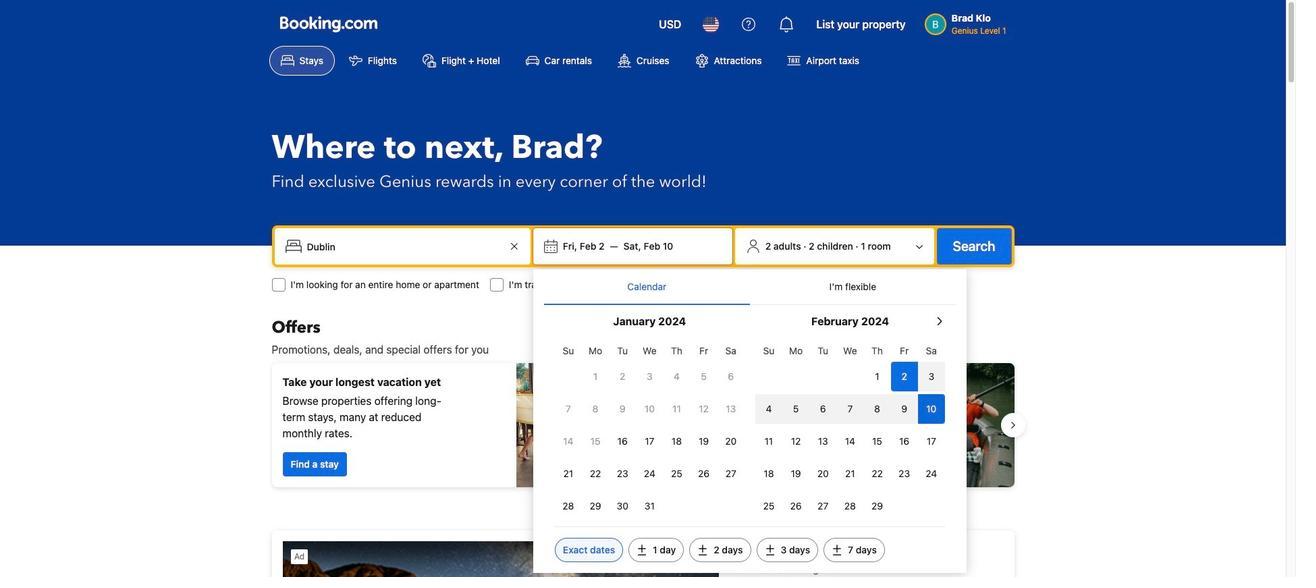 Task type: describe. For each thing, give the bounding box(es) containing it.
4 January 2024 checkbox
[[664, 362, 691, 392]]

booking.com image
[[280, 16, 377, 32]]

2 grid from the left
[[756, 338, 946, 521]]

19 February 2024 checkbox
[[783, 459, 810, 489]]

cell up 17 february 2024 checkbox
[[918, 392, 946, 424]]

17 February 2024 checkbox
[[918, 427, 946, 457]]

27 February 2024 checkbox
[[810, 492, 837, 521]]

10 February 2024 checkbox
[[918, 394, 946, 424]]

7 February 2024 checkbox
[[837, 394, 864, 424]]

cell up the 11 february 2024 'checkbox'
[[756, 392, 783, 424]]

25 January 2024 checkbox
[[664, 459, 691, 489]]

11 January 2024 checkbox
[[664, 394, 691, 424]]

19 January 2024 checkbox
[[691, 427, 718, 457]]

18 January 2024 checkbox
[[664, 427, 691, 457]]

15 February 2024 checkbox
[[864, 427, 891, 457]]

28 January 2024 checkbox
[[555, 492, 582, 521]]

a young girl and woman kayak on a river image
[[649, 363, 1015, 488]]

28 February 2024 checkbox
[[837, 492, 864, 521]]

26 January 2024 checkbox
[[691, 459, 718, 489]]

29 January 2024 checkbox
[[582, 492, 609, 521]]

10 January 2024 checkbox
[[636, 394, 664, 424]]

20 January 2024 checkbox
[[718, 427, 745, 457]]

cell up 12 february 2024 checkbox
[[783, 392, 810, 424]]

6 January 2024 checkbox
[[718, 362, 745, 392]]

5 January 2024 checkbox
[[691, 362, 718, 392]]

4 February 2024 checkbox
[[756, 394, 783, 424]]

7 January 2024 checkbox
[[555, 394, 582, 424]]

21 January 2024 checkbox
[[555, 459, 582, 489]]

14 January 2024 checkbox
[[555, 427, 582, 457]]

27 January 2024 checkbox
[[718, 459, 745, 489]]

cell up 15 february 2024 "option"
[[864, 392, 891, 424]]

cell up 14 february 2024 checkbox
[[837, 392, 864, 424]]

2 January 2024 checkbox
[[609, 362, 636, 392]]

22 February 2024 checkbox
[[864, 459, 891, 489]]

14 February 2024 checkbox
[[837, 427, 864, 457]]

your account menu brad klo genius level 1 element
[[925, 6, 1012, 37]]

30 January 2024 checkbox
[[609, 492, 636, 521]]

cell up 10 february 2024 checkbox
[[918, 359, 946, 392]]



Task type: vqa. For each thing, say whether or not it's contained in the screenshot.
"9 February 2024" OPTION
yes



Task type: locate. For each thing, give the bounding box(es) containing it.
grid
[[555, 338, 745, 521], [756, 338, 946, 521]]

cell
[[891, 359, 918, 392], [918, 359, 946, 392], [756, 392, 783, 424], [783, 392, 810, 424], [810, 392, 837, 424], [837, 392, 864, 424], [864, 392, 891, 424], [891, 392, 918, 424], [918, 392, 946, 424]]

21 February 2024 checkbox
[[837, 459, 864, 489]]

2 February 2024 checkbox
[[891, 362, 918, 392]]

8 January 2024 checkbox
[[582, 394, 609, 424]]

main content
[[261, 317, 1026, 577]]

1 February 2024 checkbox
[[864, 362, 891, 392]]

26 February 2024 checkbox
[[783, 492, 810, 521]]

18 February 2024 checkbox
[[756, 459, 783, 489]]

1 horizontal spatial grid
[[756, 338, 946, 521]]

11 February 2024 checkbox
[[756, 427, 783, 457]]

take your longest vacation yet image
[[516, 363, 638, 488]]

12 February 2024 checkbox
[[783, 427, 810, 457]]

23 February 2024 checkbox
[[891, 459, 918, 489]]

1 January 2024 checkbox
[[582, 362, 609, 392]]

3 January 2024 checkbox
[[636, 362, 664, 392]]

Where are you going? field
[[302, 234, 506, 259]]

0 horizontal spatial grid
[[555, 338, 745, 521]]

16 January 2024 checkbox
[[609, 427, 636, 457]]

13 February 2024 checkbox
[[810, 427, 837, 457]]

31 January 2024 checkbox
[[636, 492, 664, 521]]

5 February 2024 checkbox
[[783, 394, 810, 424]]

tab list
[[544, 269, 956, 306]]

progress bar
[[635, 498, 651, 504]]

29 February 2024 checkbox
[[864, 492, 891, 521]]

15 January 2024 checkbox
[[582, 427, 609, 457]]

16 February 2024 checkbox
[[891, 427, 918, 457]]

cell up 9 february 2024 checkbox
[[891, 359, 918, 392]]

25 February 2024 checkbox
[[756, 492, 783, 521]]

23 January 2024 checkbox
[[609, 459, 636, 489]]

3 February 2024 checkbox
[[918, 362, 946, 392]]

cell up 16 february 2024 'checkbox'
[[891, 392, 918, 424]]

cell up the 13 february 2024 option
[[810, 392, 837, 424]]

22 January 2024 checkbox
[[582, 459, 609, 489]]

8 February 2024 checkbox
[[864, 394, 891, 424]]

17 January 2024 checkbox
[[636, 427, 664, 457]]

9 February 2024 checkbox
[[891, 394, 918, 424]]

6 February 2024 checkbox
[[810, 394, 837, 424]]

20 February 2024 checkbox
[[810, 459, 837, 489]]

13 January 2024 checkbox
[[718, 394, 745, 424]]

24 January 2024 checkbox
[[636, 459, 664, 489]]

9 January 2024 checkbox
[[609, 394, 636, 424]]

24 February 2024 checkbox
[[918, 459, 946, 489]]

1 grid from the left
[[555, 338, 745, 521]]

12 January 2024 checkbox
[[691, 394, 718, 424]]

region
[[261, 358, 1026, 493]]



